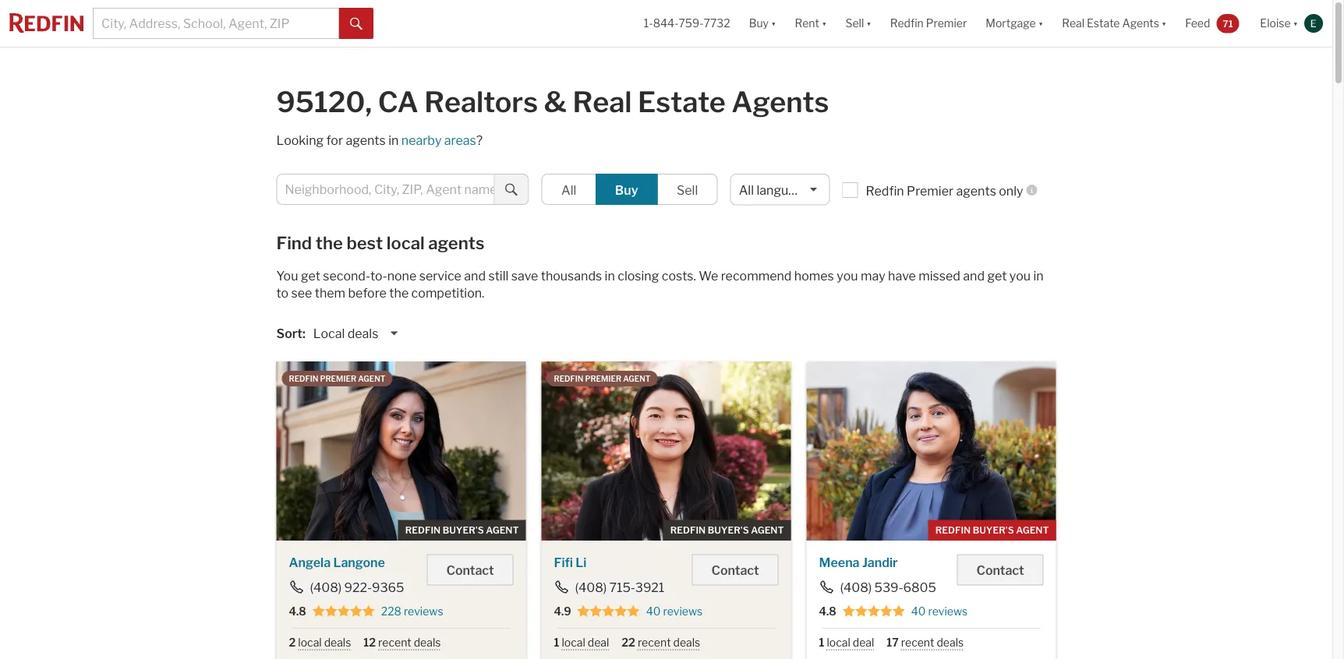Task type: vqa. For each thing, say whether or not it's contained in the screenshot.
Saturday 16 Dec
no



Task type: describe. For each thing, give the bounding box(es) containing it.
40 reviews for (408) 715-3921
[[646, 605, 703, 619]]

nearby areas link
[[401, 133, 476, 148]]

deals for angela langone
[[414, 636, 441, 649]]

option group containing all
[[541, 174, 718, 205]]

before
[[348, 286, 387, 301]]

844-
[[653, 17, 679, 30]]

estate inside dropdown button
[[1087, 17, 1120, 30]]

22 recent deals
[[622, 636, 700, 649]]

sell ▾ button
[[845, 0, 871, 47]]

1 and from the left
[[464, 269, 486, 284]]

deals left 12
[[324, 636, 351, 649]]

we
[[699, 269, 718, 284]]

competition.
[[411, 286, 484, 301]]

228 reviews
[[381, 605, 443, 619]]

buyer's for 9365
[[443, 525, 484, 536]]

local
[[313, 326, 345, 341]]

buy for buy
[[615, 182, 638, 198]]

2 vertical spatial agents
[[428, 232, 484, 253]]

homes
[[794, 269, 834, 284]]

you
[[276, 269, 298, 284]]

redfin premier button
[[881, 0, 976, 47]]

to
[[276, 286, 289, 301]]

3921
[[635, 580, 664, 596]]

buy for buy ▾
[[749, 17, 769, 30]]

4.8 for (408) 539-6805
[[819, 605, 836, 619]]

▾ for mortgage ▾
[[1038, 17, 1043, 30]]

9365
[[372, 580, 404, 596]]

2 local deals
[[289, 636, 351, 649]]

still
[[488, 269, 509, 284]]

fifi li
[[554, 555, 586, 571]]

recent for 3921
[[638, 636, 671, 649]]

40 for 3921
[[646, 605, 661, 619]]

2 and from the left
[[963, 269, 985, 284]]

0 horizontal spatial agents
[[731, 85, 829, 119]]

1 vertical spatial submit search image
[[505, 184, 518, 196]]

contact button for (408) 539-6805
[[957, 555, 1043, 586]]

1-844-759-7732 link
[[644, 17, 730, 30]]

sort:
[[276, 326, 305, 341]]

(408) 922-9365 button
[[289, 580, 405, 596]]

missed
[[919, 269, 960, 284]]

for
[[326, 133, 343, 148]]

0 horizontal spatial in
[[388, 133, 399, 148]]

3 redfin buyer's agent from the left
[[935, 525, 1049, 536]]

mortgage ▾ button
[[986, 0, 1043, 47]]

find the best local agents
[[276, 232, 484, 253]]

Buy radio
[[595, 174, 658, 205]]

2
[[289, 636, 296, 649]]

local for fifi li
[[562, 636, 585, 649]]

closing
[[618, 269, 659, 284]]

▾ for sell ▾
[[866, 17, 871, 30]]

(408) for (408) 715-3921
[[575, 580, 607, 596]]

looking for agents in nearby areas ?
[[276, 133, 483, 148]]

(408) 922-9365
[[310, 580, 404, 596]]

▾ for eloise ▾
[[1293, 17, 1298, 30]]

1-844-759-7732
[[644, 17, 730, 30]]

12
[[364, 636, 376, 649]]

may
[[861, 269, 885, 284]]

1-
[[644, 17, 653, 30]]

(408) for (408) 539-6805
[[840, 580, 872, 596]]

real inside dropdown button
[[1062, 17, 1084, 30]]

2 horizontal spatial in
[[1033, 269, 1044, 284]]

contact for 3921
[[711, 563, 759, 578]]

1 for (408) 715-3921
[[554, 636, 559, 649]]

costs.
[[662, 269, 696, 284]]

All radio
[[541, 174, 596, 205]]

li
[[576, 555, 586, 571]]

22
[[622, 636, 635, 649]]

fifi li link
[[554, 555, 586, 571]]

angela langone link
[[289, 555, 385, 571]]

&
[[544, 85, 567, 119]]

▾ for rent ▾
[[822, 17, 827, 30]]

recommend
[[721, 269, 792, 284]]

40 for 6805
[[911, 605, 926, 619]]

12 recent deals
[[364, 636, 441, 649]]

4.9
[[554, 605, 571, 619]]

contact for 6805
[[977, 563, 1024, 578]]

to-
[[370, 269, 387, 284]]

922-
[[344, 580, 372, 596]]

40 reviews for (408) 539-6805
[[911, 605, 968, 619]]

real estate agents ▾ button
[[1053, 0, 1176, 47]]

7732
[[704, 17, 730, 30]]

228
[[381, 605, 401, 619]]

17
[[887, 636, 899, 649]]

mortgage ▾ button
[[976, 0, 1053, 47]]

local for angela langone
[[298, 636, 322, 649]]

angela langone
[[289, 555, 385, 571]]

reviews for (408) 922-9365
[[404, 605, 443, 619]]

1 vertical spatial estate
[[638, 85, 726, 119]]

photo of fifi li image
[[541, 362, 791, 541]]

all for all
[[561, 182, 576, 198]]

real estate agents ▾ link
[[1062, 0, 1167, 47]]

eloise ▾
[[1260, 17, 1298, 30]]

agents inside real estate agents ▾ link
[[1122, 17, 1159, 30]]

contact button for (408) 715-3921
[[692, 555, 778, 586]]

local deals
[[313, 326, 378, 341]]

1 horizontal spatial in
[[605, 269, 615, 284]]

17 recent deals
[[887, 636, 964, 649]]

mortgage ▾
[[986, 17, 1043, 30]]

redfin buyer's agent for 3921
[[670, 525, 784, 536]]

95120,
[[276, 85, 372, 119]]

premier for langone
[[320, 375, 356, 384]]

715-
[[609, 580, 635, 596]]

Neighborhood, City, ZIP, Agent name search field
[[276, 174, 495, 205]]

the inside the 'you get second-to-none service and still save thousands in closing costs. we recommend homes you may have missed and get you in to see them before the competition.'
[[389, 286, 409, 301]]

deal for 539-
[[853, 636, 874, 649]]

looking
[[276, 133, 324, 148]]

photo of meena jandir image
[[806, 362, 1056, 541]]

langone
[[333, 555, 385, 571]]

reviews for (408) 715-3921
[[663, 605, 703, 619]]

rent ▾
[[795, 17, 827, 30]]

have
[[888, 269, 916, 284]]

agents for premier
[[956, 183, 996, 198]]

find
[[276, 232, 312, 253]]

them
[[315, 286, 345, 301]]

meena jandir
[[819, 555, 898, 571]]

eloise
[[1260, 17, 1291, 30]]



Task type: locate. For each thing, give the bounding box(es) containing it.
2 4.8 from the left
[[819, 605, 836, 619]]

rent ▾ button
[[795, 0, 827, 47]]

and right missed
[[963, 269, 985, 284]]

0 vertical spatial submit search image
[[350, 18, 363, 30]]

0 horizontal spatial premier
[[320, 375, 356, 384]]

buy
[[749, 17, 769, 30], [615, 182, 638, 198]]

0 horizontal spatial the
[[316, 232, 343, 253]]

3 ▾ from the left
[[866, 17, 871, 30]]

1 local deal left 17
[[819, 636, 874, 649]]

1 horizontal spatial contact button
[[692, 555, 778, 586]]

areas
[[444, 133, 476, 148]]

3 contact button from the left
[[957, 555, 1043, 586]]

1 horizontal spatial contact
[[711, 563, 759, 578]]

3 recent from the left
[[901, 636, 934, 649]]

1 horizontal spatial recent
[[638, 636, 671, 649]]

agents left only
[[956, 183, 996, 198]]

1 horizontal spatial redfin premier agent
[[554, 375, 651, 384]]

0 horizontal spatial (408)
[[310, 580, 342, 596]]

2 buyer's from the left
[[708, 525, 749, 536]]

1 vertical spatial sell
[[677, 182, 698, 198]]

1 4.8 from the left
[[289, 605, 306, 619]]

1 horizontal spatial deal
[[853, 636, 874, 649]]

1 horizontal spatial reviews
[[663, 605, 703, 619]]

2 reviews from the left
[[663, 605, 703, 619]]

only
[[999, 183, 1023, 198]]

1 horizontal spatial and
[[963, 269, 985, 284]]

1 get from the left
[[301, 269, 320, 284]]

buy right 7732
[[749, 17, 769, 30]]

save
[[511, 269, 538, 284]]

recent
[[378, 636, 411, 649], [638, 636, 671, 649], [901, 636, 934, 649]]

▾ left user photo on the right top
[[1293, 17, 1298, 30]]

redfin buyer's agent
[[405, 525, 519, 536], [670, 525, 784, 536], [935, 525, 1049, 536]]

1 horizontal spatial 4.8
[[819, 605, 836, 619]]

2 you from the left
[[1009, 269, 1031, 284]]

1 vertical spatial agents
[[731, 85, 829, 119]]

premier for redfin premier
[[926, 17, 967, 30]]

redfin premier
[[890, 17, 967, 30]]

2 ▾ from the left
[[822, 17, 827, 30]]

second-
[[323, 269, 370, 284]]

(408) for (408) 922-9365
[[310, 580, 342, 596]]

1 horizontal spatial (408)
[[575, 580, 607, 596]]

rating 4.8 out of 5 element
[[312, 605, 375, 619], [843, 605, 905, 619]]

user photo image
[[1304, 14, 1323, 33]]

1 vertical spatial premier
[[907, 183, 954, 198]]

contact button for (408) 922-9365
[[427, 555, 513, 586]]

2 horizontal spatial contact
[[977, 563, 1024, 578]]

recent right 17
[[901, 636, 934, 649]]

▾ inside sell ▾ dropdown button
[[866, 17, 871, 30]]

0 horizontal spatial redfin premier agent
[[289, 375, 385, 384]]

none
[[387, 269, 417, 284]]

1 horizontal spatial 1 local deal
[[819, 636, 874, 649]]

1 horizontal spatial sell
[[845, 17, 864, 30]]

agents for for
[[346, 133, 386, 148]]

2 (408) from the left
[[575, 580, 607, 596]]

deal left 22
[[588, 636, 609, 649]]

buy ▾ button
[[740, 0, 785, 47]]

redfin premier agent for langone
[[289, 375, 385, 384]]

2 40 from the left
[[911, 605, 926, 619]]

1 horizontal spatial buy
[[749, 17, 769, 30]]

reviews up 22 recent deals
[[663, 605, 703, 619]]

deals right the local
[[347, 326, 378, 341]]

(408) 715-3921
[[575, 580, 664, 596]]

deals
[[347, 326, 378, 341], [324, 636, 351, 649], [414, 636, 441, 649], [673, 636, 700, 649], [937, 636, 964, 649]]

redfin premier agent for li
[[554, 375, 651, 384]]

1 reviews from the left
[[404, 605, 443, 619]]

recent right 12
[[378, 636, 411, 649]]

premier
[[320, 375, 356, 384], [585, 375, 621, 384]]

0 horizontal spatial recent
[[378, 636, 411, 649]]

reviews down 6805
[[928, 605, 968, 619]]

the
[[316, 232, 343, 253], [389, 286, 409, 301]]

3 buyer's from the left
[[973, 525, 1014, 536]]

▾ left feed
[[1162, 17, 1167, 30]]

0 horizontal spatial submit search image
[[350, 18, 363, 30]]

▾ left the rent
[[771, 17, 776, 30]]

Sell radio
[[657, 174, 718, 205]]

local left 17
[[827, 636, 850, 649]]

rating 4.9 out of 5 element
[[577, 605, 640, 619]]

2 horizontal spatial (408)
[[840, 580, 872, 596]]

you get second-to-none service and still save thousands in closing costs. we recommend homes you may have missed and get you in to see them before the competition.
[[276, 269, 1044, 301]]

sell right 'rent ▾'
[[845, 17, 864, 30]]

redfin for redfin premier agents only
[[866, 183, 904, 198]]

1 horizontal spatial 1
[[819, 636, 824, 649]]

agents up service
[[428, 232, 484, 253]]

all left the buy option
[[561, 182, 576, 198]]

all inside option
[[561, 182, 576, 198]]

deals right 17
[[937, 636, 964, 649]]

get
[[301, 269, 320, 284], [987, 269, 1007, 284]]

0 horizontal spatial 40 reviews
[[646, 605, 703, 619]]

rent ▾ button
[[785, 0, 836, 47]]

0 horizontal spatial buy
[[615, 182, 638, 198]]

contact for 9365
[[446, 563, 494, 578]]

▾ inside mortgage ▾ dropdown button
[[1038, 17, 1043, 30]]

2 1 from the left
[[819, 636, 824, 649]]

0 vertical spatial buy
[[749, 17, 769, 30]]

buyer's
[[443, 525, 484, 536], [708, 525, 749, 536], [973, 525, 1014, 536]]

0 horizontal spatial 1
[[554, 636, 559, 649]]

real estate agents ▾
[[1062, 17, 1167, 30]]

buy ▾
[[749, 17, 776, 30]]

reviews right 228
[[404, 605, 443, 619]]

sell right the buy option
[[677, 182, 698, 198]]

0 vertical spatial the
[[316, 232, 343, 253]]

1 left 17
[[819, 636, 824, 649]]

buy right all option
[[615, 182, 638, 198]]

2 redfin premier agent from the left
[[554, 375, 651, 384]]

1 horizontal spatial real
[[1062, 17, 1084, 30]]

all for all languages
[[739, 182, 754, 198]]

recent right 22
[[638, 636, 671, 649]]

40 down 3921
[[646, 605, 661, 619]]

0 vertical spatial redfin
[[890, 17, 924, 30]]

▾ inside rent ▾ dropdown button
[[822, 17, 827, 30]]

1 horizontal spatial rating 4.8 out of 5 element
[[843, 605, 905, 619]]

1 40 from the left
[[646, 605, 661, 619]]

buyer's for 3921
[[708, 525, 749, 536]]

redfin buyer's agent for 9365
[[405, 525, 519, 536]]

5 ▾ from the left
[[1162, 17, 1167, 30]]

reviews for (408) 539-6805
[[928, 605, 968, 619]]

meena
[[819, 555, 860, 571]]

40 reviews up 22 recent deals
[[646, 605, 703, 619]]

2 horizontal spatial recent
[[901, 636, 934, 649]]

2 rating 4.8 out of 5 element from the left
[[843, 605, 905, 619]]

deal for 715-
[[588, 636, 609, 649]]

local right 2
[[298, 636, 322, 649]]

sell ▾
[[845, 17, 871, 30]]

0 horizontal spatial agents
[[346, 133, 386, 148]]

recent for 9365
[[378, 636, 411, 649]]

6805
[[903, 580, 936, 596]]

1 contact from the left
[[446, 563, 494, 578]]

local up none
[[387, 232, 425, 253]]

redfin premier agent
[[289, 375, 385, 384], [554, 375, 651, 384]]

1 horizontal spatial agents
[[428, 232, 484, 253]]

buy ▾ button
[[749, 0, 776, 47]]

1 vertical spatial buy
[[615, 182, 638, 198]]

4.8 for (408) 922-9365
[[289, 605, 306, 619]]

1 you from the left
[[837, 269, 858, 284]]

0 horizontal spatial estate
[[638, 85, 726, 119]]

1 horizontal spatial premier
[[585, 375, 621, 384]]

2 horizontal spatial agents
[[956, 183, 996, 198]]

option group
[[541, 174, 718, 205]]

nearby
[[401, 133, 442, 148]]

3 reviews from the left
[[928, 605, 968, 619]]

photo of angela langone image
[[276, 362, 526, 541]]

1 vertical spatial agents
[[956, 183, 996, 198]]

local for meena jandir
[[827, 636, 850, 649]]

4.8
[[289, 605, 306, 619], [819, 605, 836, 619]]

1 vertical spatial the
[[389, 286, 409, 301]]

realtors
[[424, 85, 538, 119]]

▾ right 'rent ▾'
[[866, 17, 871, 30]]

recent for 6805
[[901, 636, 934, 649]]

0 horizontal spatial 1 local deal
[[554, 636, 609, 649]]

languages
[[757, 182, 816, 198]]

(408) 715-3921 button
[[554, 580, 665, 596]]

thousands
[[541, 269, 602, 284]]

1 rating 4.8 out of 5 element from the left
[[312, 605, 375, 619]]

1 recent from the left
[[378, 636, 411, 649]]

▾ for buy ▾
[[771, 17, 776, 30]]

1 1 local deal from the left
[[554, 636, 609, 649]]

(408) down the angela langone
[[310, 580, 342, 596]]

3 contact from the left
[[977, 563, 1024, 578]]

redfin inside button
[[890, 17, 924, 30]]

the down none
[[389, 286, 409, 301]]

0 horizontal spatial redfin buyer's agent
[[405, 525, 519, 536]]

local down 4.9
[[562, 636, 585, 649]]

1 horizontal spatial redfin buyer's agent
[[670, 525, 784, 536]]

2 horizontal spatial contact button
[[957, 555, 1043, 586]]

rating 4.8 out of 5 element down "(408) 539-6805" button
[[843, 605, 905, 619]]

buy inside option
[[615, 182, 638, 198]]

all left "languages"
[[739, 182, 754, 198]]

2 horizontal spatial buyer's
[[973, 525, 1014, 536]]

1 deal from the left
[[588, 636, 609, 649]]

1 local deal for (408) 539-6805
[[819, 636, 874, 649]]

1 down 4.9
[[554, 636, 559, 649]]

1 buyer's from the left
[[443, 525, 484, 536]]

40 reviews down 6805
[[911, 605, 968, 619]]

2 redfin buyer's agent from the left
[[670, 525, 784, 536]]

1 local deal
[[554, 636, 609, 649], [819, 636, 874, 649]]

▾ right the rent
[[822, 17, 827, 30]]

1 all from the left
[[561, 182, 576, 198]]

real right mortgage ▾
[[1062, 17, 1084, 30]]

0 horizontal spatial buyer's
[[443, 525, 484, 536]]

1 horizontal spatial all
[[739, 182, 754, 198]]

submit search image
[[350, 18, 363, 30], [505, 184, 518, 196]]

rating 4.8 out of 5 element for 922-
[[312, 605, 375, 619]]

premier for redfin premier agents only
[[907, 183, 954, 198]]

the right find at the top of page
[[316, 232, 343, 253]]

▾ inside buy ▾ dropdown button
[[771, 17, 776, 30]]

1 horizontal spatial the
[[389, 286, 409, 301]]

1 horizontal spatial agents
[[1122, 17, 1159, 30]]

2 horizontal spatial redfin buyer's agent
[[935, 525, 1049, 536]]

0 vertical spatial premier
[[926, 17, 967, 30]]

2 1 local deal from the left
[[819, 636, 874, 649]]

0 vertical spatial agents
[[1122, 17, 1159, 30]]

1 for (408) 539-6805
[[819, 636, 824, 649]]

4 ▾ from the left
[[1038, 17, 1043, 30]]

(408) down li
[[575, 580, 607, 596]]

contact
[[446, 563, 494, 578], [711, 563, 759, 578], [977, 563, 1024, 578]]

1 horizontal spatial 40 reviews
[[911, 605, 968, 619]]

1 premier from the left
[[320, 375, 356, 384]]

0 horizontal spatial rating 4.8 out of 5 element
[[312, 605, 375, 619]]

meena jandir link
[[819, 555, 898, 571]]

1 redfin buyer's agent from the left
[[405, 525, 519, 536]]

redfin
[[289, 375, 318, 384], [554, 375, 583, 384], [405, 525, 441, 536], [670, 525, 706, 536], [935, 525, 971, 536]]

redfin for redfin premier
[[890, 17, 924, 30]]

?
[[476, 133, 483, 148]]

sell for sell ▾
[[845, 17, 864, 30]]

reviews
[[404, 605, 443, 619], [663, 605, 703, 619], [928, 605, 968, 619]]

(408) down meena jandir
[[840, 580, 872, 596]]

539-
[[874, 580, 903, 596]]

all languages
[[739, 182, 816, 198]]

deals for fifi li
[[673, 636, 700, 649]]

1 redfin premier agent from the left
[[289, 375, 385, 384]]

1 vertical spatial redfin
[[866, 183, 904, 198]]

see
[[291, 286, 312, 301]]

1 horizontal spatial submit search image
[[505, 184, 518, 196]]

40 down 6805
[[911, 605, 926, 619]]

deals for meena jandir
[[937, 636, 964, 649]]

premier for li
[[585, 375, 621, 384]]

contact button
[[427, 555, 513, 586], [692, 555, 778, 586], [957, 555, 1043, 586]]

0 vertical spatial agents
[[346, 133, 386, 148]]

agents right for
[[346, 133, 386, 148]]

4.8 up 2
[[289, 605, 306, 619]]

service
[[419, 269, 461, 284]]

0 horizontal spatial 40
[[646, 605, 661, 619]]

0 horizontal spatial deal
[[588, 636, 609, 649]]

1 horizontal spatial 40
[[911, 605, 926, 619]]

1 contact button from the left
[[427, 555, 513, 586]]

2 deal from the left
[[853, 636, 874, 649]]

1 horizontal spatial get
[[987, 269, 1007, 284]]

real right &
[[573, 85, 632, 119]]

City, Address, School, Agent, ZIP search field
[[93, 8, 339, 39]]

sell inside dropdown button
[[845, 17, 864, 30]]

0 vertical spatial sell
[[845, 17, 864, 30]]

2 contact from the left
[[711, 563, 759, 578]]

local
[[387, 232, 425, 253], [298, 636, 322, 649], [562, 636, 585, 649], [827, 636, 850, 649]]

0 horizontal spatial and
[[464, 269, 486, 284]]

▾ right mortgage
[[1038, 17, 1043, 30]]

fifi
[[554, 555, 573, 571]]

deals right 22
[[673, 636, 700, 649]]

(408) 539-6805 button
[[819, 580, 937, 596]]

0 horizontal spatial contact
[[446, 563, 494, 578]]

759-
[[679, 17, 704, 30]]

deals down the '228 reviews'
[[414, 636, 441, 649]]

0 horizontal spatial 4.8
[[289, 605, 306, 619]]

0 horizontal spatial real
[[573, 85, 632, 119]]

(408)
[[310, 580, 342, 596], [575, 580, 607, 596], [840, 580, 872, 596]]

2 all from the left
[[739, 182, 754, 198]]

1 vertical spatial real
[[573, 85, 632, 119]]

0 horizontal spatial all
[[561, 182, 576, 198]]

1 ▾ from the left
[[771, 17, 776, 30]]

ca
[[378, 85, 418, 119]]

deal
[[588, 636, 609, 649], [853, 636, 874, 649]]

deal left 17
[[853, 636, 874, 649]]

40 reviews
[[646, 605, 703, 619], [911, 605, 968, 619]]

premier inside button
[[926, 17, 967, 30]]

2 recent from the left
[[638, 636, 671, 649]]

angela
[[289, 555, 331, 571]]

0 vertical spatial real
[[1062, 17, 1084, 30]]

1 local deal down 4.9
[[554, 636, 609, 649]]

rent
[[795, 17, 819, 30]]

0 horizontal spatial you
[[837, 269, 858, 284]]

buy inside buy ▾ dropdown button
[[749, 17, 769, 30]]

3 (408) from the left
[[840, 580, 872, 596]]

rating 4.8 out of 5 element for 539-
[[843, 605, 905, 619]]

and left still
[[464, 269, 486, 284]]

best
[[346, 232, 383, 253]]

agent
[[358, 375, 385, 384], [623, 375, 651, 384], [486, 525, 519, 536], [751, 525, 784, 536], [1016, 525, 1049, 536]]

0 horizontal spatial sell
[[677, 182, 698, 198]]

71
[[1223, 18, 1233, 29]]

sell for sell
[[677, 182, 698, 198]]

redfin premier agents only
[[866, 183, 1023, 198]]

1 40 reviews from the left
[[646, 605, 703, 619]]

2 premier from the left
[[585, 375, 621, 384]]

(408) 539-6805
[[840, 580, 936, 596]]

sell inside radio
[[677, 182, 698, 198]]

0 horizontal spatial get
[[301, 269, 320, 284]]

sell
[[845, 17, 864, 30], [677, 182, 698, 198]]

1 horizontal spatial buyer's
[[708, 525, 749, 536]]

0 horizontal spatial reviews
[[404, 605, 443, 619]]

1 horizontal spatial estate
[[1087, 17, 1120, 30]]

real
[[1062, 17, 1084, 30], [573, 85, 632, 119]]

premier
[[926, 17, 967, 30], [907, 183, 954, 198]]

1 local deal for (408) 715-3921
[[554, 636, 609, 649]]

6 ▾ from the left
[[1293, 17, 1298, 30]]

get right missed
[[987, 269, 1007, 284]]

get up see
[[301, 269, 320, 284]]

2 40 reviews from the left
[[911, 605, 968, 619]]

rating 4.8 out of 5 element down (408) 922-9365 button
[[312, 605, 375, 619]]

and
[[464, 269, 486, 284], [963, 269, 985, 284]]

4.8 down meena
[[819, 605, 836, 619]]

▾ inside real estate agents ▾ link
[[1162, 17, 1167, 30]]

feed
[[1185, 17, 1210, 30]]

1 (408) from the left
[[310, 580, 342, 596]]

95120, ca realtors & real estate agents
[[276, 85, 829, 119]]

1 horizontal spatial you
[[1009, 269, 1031, 284]]

0 vertical spatial estate
[[1087, 17, 1120, 30]]

2 contact button from the left
[[692, 555, 778, 586]]

2 get from the left
[[987, 269, 1007, 284]]

2 horizontal spatial reviews
[[928, 605, 968, 619]]

1 1 from the left
[[554, 636, 559, 649]]

0 horizontal spatial contact button
[[427, 555, 513, 586]]

sell ▾ button
[[836, 0, 881, 47]]



